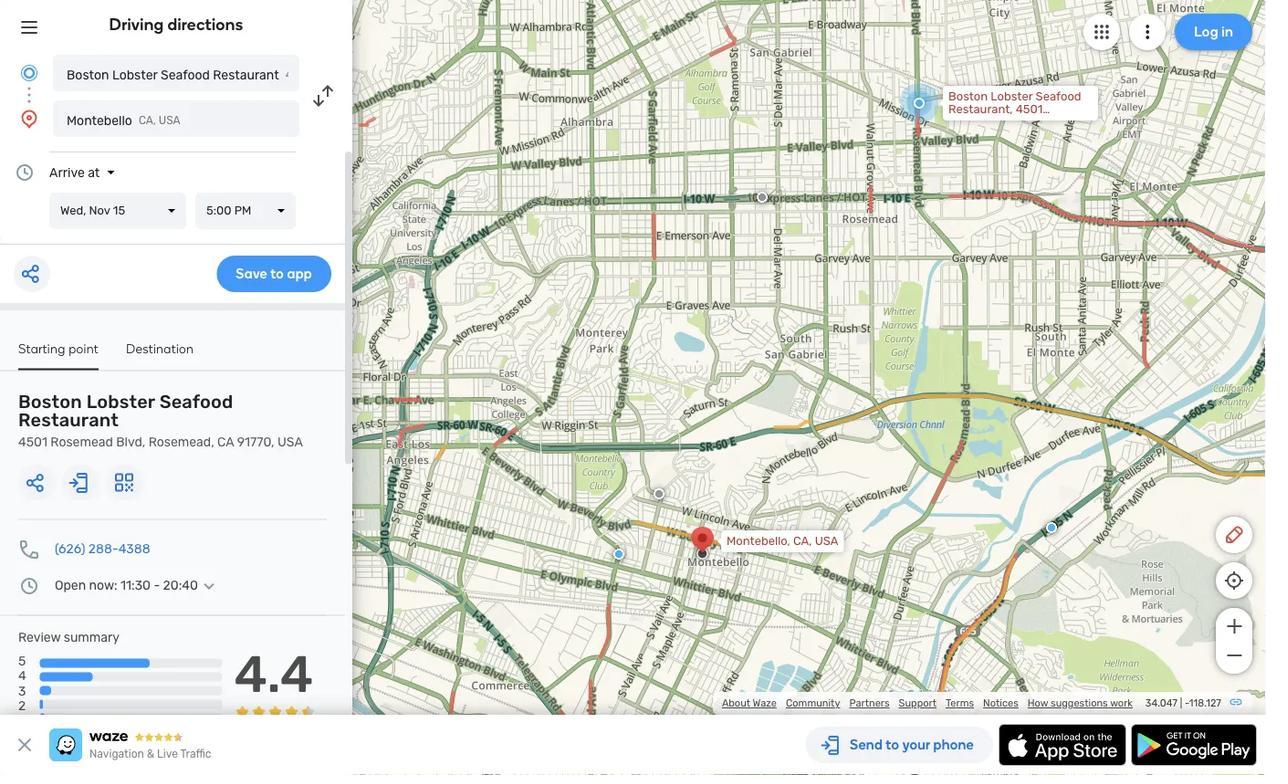 Task type: describe. For each thing, give the bounding box(es) containing it.
now:
[[89, 578, 118, 593]]

navigation & live traffic
[[89, 748, 211, 761]]

ca
[[217, 435, 234, 450]]

lobster for boston lobster seafood restaurant 4501 rosemead blvd, rosemead, ca 91770, usa
[[86, 391, 155, 413]]

how
[[1028, 697, 1049, 710]]

1 horizontal spatial -
[[1185, 697, 1190, 710]]

destination
[[126, 341, 194, 356]]

terms link
[[946, 697, 974, 710]]

pencil image
[[1224, 524, 1246, 546]]

police image
[[614, 549, 625, 560]]

15
[[113, 204, 125, 218]]

seafood for boston lobster seafood restaurant 4501 rosemead blvd, rosemead, ca 91770, usa
[[159, 391, 233, 413]]

5
[[18, 654, 26, 669]]

link image
[[1229, 695, 1244, 710]]

zoom in image
[[1223, 615, 1246, 637]]

suggestions
[[1051, 697, 1108, 710]]

wed,
[[60, 204, 86, 218]]

review
[[18, 630, 61, 645]]

at
[[88, 165, 100, 180]]

34.047 | -118.127
[[1146, 697, 1222, 710]]

restaurant for boston lobster seafood restaurant 4501 rosemead blvd, rosemead, ca 91770, usa
[[18, 410, 119, 431]]

review summary
[[18, 630, 120, 645]]

traffic
[[180, 748, 211, 761]]

terms
[[946, 697, 974, 710]]

0 vertical spatial accident image
[[757, 192, 768, 203]]

4
[[18, 669, 26, 684]]

20:40
[[163, 578, 198, 593]]

partners link
[[850, 697, 890, 710]]

288-
[[88, 542, 118, 557]]

5:00 pm list box
[[195, 193, 296, 229]]

destination button
[[126, 341, 194, 368]]

chevron down image
[[198, 578, 220, 593]]

open
[[55, 578, 86, 593]]

4.4
[[234, 644, 314, 705]]

community link
[[786, 697, 841, 710]]

boston lobster seafood restaurant 4501 rosemead blvd, rosemead, ca 91770, usa
[[18, 391, 303, 450]]

pm
[[234, 204, 252, 218]]

starting point
[[18, 341, 99, 356]]

1
[[18, 713, 24, 728]]

montebello ca, usa
[[67, 113, 180, 128]]

2
[[18, 698, 26, 713]]

0 vertical spatial clock image
[[14, 162, 36, 184]]

rosemead
[[51, 435, 113, 450]]

starting
[[18, 341, 65, 356]]

arrive at
[[49, 165, 100, 180]]

x image
[[14, 734, 36, 756]]

blvd,
[[116, 435, 145, 450]]

(626) 288-4388
[[55, 542, 150, 557]]

5:00
[[206, 204, 232, 218]]

91770,
[[237, 435, 274, 450]]

5 4 3 2 1
[[18, 654, 26, 728]]

waze
[[753, 697, 777, 710]]

boston for boston lobster seafood restaurant
[[67, 67, 109, 82]]

open now: 11:30 - 20:40 button
[[55, 578, 220, 593]]

0 horizontal spatial police image
[[1046, 522, 1057, 533]]



Task type: locate. For each thing, give the bounding box(es) containing it.
clock image down call 'image'
[[18, 575, 40, 597]]

summary
[[64, 630, 120, 645]]

(626) 288-4388 link
[[55, 542, 150, 557]]

notices
[[984, 697, 1019, 710]]

5:00 pm
[[206, 204, 252, 218]]

rosemead,
[[149, 435, 214, 450]]

0 vertical spatial boston
[[67, 67, 109, 82]]

community
[[786, 697, 841, 710]]

1 horizontal spatial usa
[[278, 435, 303, 450]]

directions
[[168, 15, 243, 34]]

point
[[69, 341, 99, 356]]

nov
[[89, 204, 110, 218]]

usa inside boston lobster seafood restaurant 4501 rosemead blvd, rosemead, ca 91770, usa
[[278, 435, 303, 450]]

restaurant inside button
[[213, 67, 279, 82]]

open now: 11:30 - 20:40
[[55, 578, 198, 593]]

ca,
[[139, 114, 156, 127], [794, 534, 812, 548]]

ca, right montebello
[[139, 114, 156, 127]]

0 vertical spatial ca,
[[139, 114, 156, 127]]

live
[[157, 748, 178, 761]]

montebello
[[67, 113, 132, 128]]

starting point button
[[18, 341, 99, 370]]

11:30
[[121, 578, 151, 593]]

montebello, ca, usa
[[727, 534, 839, 548]]

1 horizontal spatial accident image
[[757, 192, 768, 203]]

usa
[[159, 114, 180, 127], [278, 435, 303, 450], [815, 534, 839, 548]]

driving directions
[[109, 15, 243, 34]]

about
[[722, 697, 751, 710]]

call image
[[18, 538, 40, 560]]

seafood
[[161, 67, 210, 82], [159, 391, 233, 413]]

lobster up the blvd,
[[86, 391, 155, 413]]

&
[[147, 748, 154, 761]]

police image
[[1265, 337, 1267, 348], [1046, 522, 1057, 533]]

about waze link
[[722, 697, 777, 710]]

boston for boston lobster seafood restaurant 4501 rosemead blvd, rosemead, ca 91770, usa
[[18, 391, 82, 413]]

seafood up rosemead,
[[159, 391, 233, 413]]

boston lobster seafood restaurant
[[67, 67, 279, 82]]

0 vertical spatial restaurant
[[213, 67, 279, 82]]

1 vertical spatial lobster
[[86, 391, 155, 413]]

about waze community partners support terms notices how suggestions work
[[722, 697, 1133, 710]]

118.127
[[1190, 697, 1222, 710]]

0 horizontal spatial -
[[154, 578, 160, 593]]

accident image
[[757, 192, 768, 203], [654, 489, 665, 500]]

1 vertical spatial boston
[[18, 391, 82, 413]]

driving
[[109, 15, 164, 34]]

usa inside montebello ca, usa
[[159, 114, 180, 127]]

usa right 91770,
[[278, 435, 303, 450]]

navigation
[[89, 748, 144, 761]]

ca, for montebello,
[[794, 534, 812, 548]]

support
[[899, 697, 937, 710]]

0 horizontal spatial restaurant
[[18, 410, 119, 431]]

lobster for boston lobster seafood restaurant
[[112, 67, 158, 82]]

- right 11:30
[[154, 578, 160, 593]]

1 vertical spatial seafood
[[159, 391, 233, 413]]

3
[[18, 683, 26, 698]]

boston lobster seafood restaurant button
[[53, 55, 300, 91]]

current location image
[[18, 62, 40, 84]]

ca, for montebello
[[139, 114, 156, 127]]

restaurant for boston lobster seafood restaurant
[[213, 67, 279, 82]]

lobster inside boston lobster seafood restaurant button
[[112, 67, 158, 82]]

1 vertical spatial -
[[1185, 697, 1190, 710]]

partners
[[850, 697, 890, 710]]

restaurant down directions at the left of the page
[[213, 67, 279, 82]]

clock image left arrive
[[14, 162, 36, 184]]

0 horizontal spatial accident image
[[654, 489, 665, 500]]

seafood for boston lobster seafood restaurant
[[161, 67, 210, 82]]

restaurant
[[213, 67, 279, 82], [18, 410, 119, 431]]

montebello,
[[727, 534, 791, 548]]

0 vertical spatial -
[[154, 578, 160, 593]]

ca, right montebello,
[[794, 534, 812, 548]]

1 vertical spatial clock image
[[18, 575, 40, 597]]

wed, nov 15 list box
[[49, 193, 186, 229]]

boston up montebello
[[67, 67, 109, 82]]

4501
[[18, 435, 47, 450]]

usa down 'boston lobster seafood restaurant'
[[159, 114, 180, 127]]

usa for montebello,
[[815, 534, 839, 548]]

boston up '4501'
[[18, 391, 82, 413]]

34.047
[[1146, 697, 1178, 710]]

1 vertical spatial restaurant
[[18, 410, 119, 431]]

location image
[[18, 108, 40, 130]]

boston inside boston lobster seafood restaurant 4501 rosemead blvd, rosemead, ca 91770, usa
[[18, 391, 82, 413]]

0 horizontal spatial usa
[[159, 114, 180, 127]]

lobster inside boston lobster seafood restaurant 4501 rosemead blvd, rosemead, ca 91770, usa
[[86, 391, 155, 413]]

support link
[[899, 697, 937, 710]]

restaurant inside boston lobster seafood restaurant 4501 rosemead blvd, rosemead, ca 91770, usa
[[18, 410, 119, 431]]

wed, nov 15
[[60, 204, 125, 218]]

boston
[[67, 67, 109, 82], [18, 391, 82, 413]]

lobster up montebello ca, usa
[[112, 67, 158, 82]]

0 vertical spatial usa
[[159, 114, 180, 127]]

(626)
[[55, 542, 85, 557]]

seafood inside boston lobster seafood restaurant 4501 rosemead blvd, rosemead, ca 91770, usa
[[159, 391, 233, 413]]

restaurant up rosemead
[[18, 410, 119, 431]]

1 vertical spatial ca,
[[794, 534, 812, 548]]

1 horizontal spatial restaurant
[[213, 67, 279, 82]]

zoom out image
[[1223, 645, 1246, 667]]

notices link
[[984, 697, 1019, 710]]

2 horizontal spatial usa
[[815, 534, 839, 548]]

1 horizontal spatial ca,
[[794, 534, 812, 548]]

usa for montebello
[[159, 114, 180, 127]]

how suggestions work link
[[1028, 697, 1133, 710]]

0 vertical spatial seafood
[[161, 67, 210, 82]]

0 vertical spatial police image
[[1265, 337, 1267, 348]]

ca, inside montebello ca, usa
[[139, 114, 156, 127]]

seafood down driving directions
[[161, 67, 210, 82]]

1 vertical spatial police image
[[1046, 522, 1057, 533]]

2 vertical spatial usa
[[815, 534, 839, 548]]

lobster
[[112, 67, 158, 82], [86, 391, 155, 413]]

arrive
[[49, 165, 85, 180]]

seafood inside button
[[161, 67, 210, 82]]

-
[[154, 578, 160, 593], [1185, 697, 1190, 710]]

4388
[[118, 542, 150, 557]]

boston inside boston lobster seafood restaurant button
[[67, 67, 109, 82]]

1 vertical spatial accident image
[[654, 489, 665, 500]]

usa right montebello,
[[815, 534, 839, 548]]

clock image
[[14, 162, 36, 184], [18, 575, 40, 597]]

1 vertical spatial usa
[[278, 435, 303, 450]]

0 vertical spatial lobster
[[112, 67, 158, 82]]

0 horizontal spatial ca,
[[139, 114, 156, 127]]

- right | on the bottom right of the page
[[1185, 697, 1190, 710]]

work
[[1111, 697, 1133, 710]]

|
[[1180, 697, 1183, 710]]

1 horizontal spatial police image
[[1265, 337, 1267, 348]]



Task type: vqa. For each thing, say whether or not it's contained in the screenshot.
the bottom the miles
no



